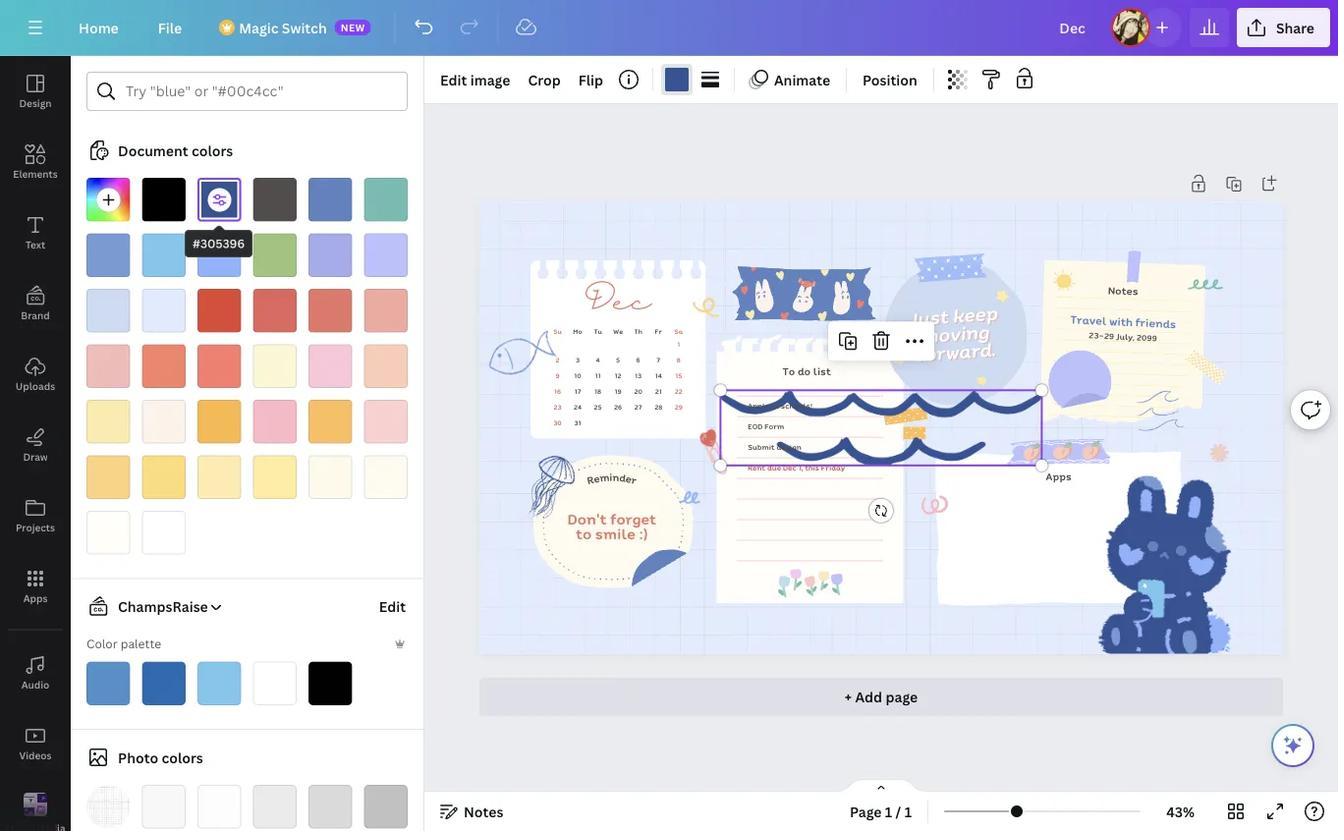 Task type: describe. For each thing, give the bounding box(es) containing it.
page
[[850, 802, 882, 821]]

notes button
[[432, 796, 511, 827]]

i
[[609, 469, 613, 485]]

color
[[86, 636, 118, 652]]

#5c82c2 image
[[309, 178, 352, 222]]

just keep moving forward.
[[908, 299, 998, 368]]

#ffb8c5 image
[[253, 400, 297, 444]]

audio
[[21, 678, 49, 691]]

#dfeaff image
[[142, 289, 186, 333]]

sa 1 15 29 8 22
[[675, 327, 683, 412]]

image
[[470, 70, 510, 89]]

edit for edit image
[[440, 70, 467, 89]]

don't
[[568, 508, 607, 530]]

7
[[657, 355, 660, 365]]

brand
[[21, 309, 50, 322]]

text button
[[0, 198, 71, 268]]

d
[[619, 470, 627, 486]]

mo
[[573, 327, 582, 336]]

#ffdb76 image
[[142, 455, 186, 499]]

+ add page
[[845, 688, 918, 707]]

#010101 image
[[309, 662, 352, 706]]

4
[[596, 355, 600, 365]]

share button
[[1237, 8, 1330, 47]]

uploads
[[16, 379, 55, 393]]

#bcc1ff image
[[364, 233, 408, 277]]

#e87568 image
[[309, 289, 352, 333]]

color palette
[[86, 636, 161, 652]]

25
[[594, 402, 602, 412]]

#ffec9e image
[[253, 455, 297, 499]]

5
[[616, 355, 620, 365]]

43%
[[1166, 802, 1195, 821]]

fish doodle line art. sea life decoration.hand drawn fish. fish chalk line art. image
[[483, 326, 559, 383]]

0 vertical spatial notes
[[1108, 282, 1139, 299]]

#f6bbb7 image
[[86, 344, 130, 388]]

position button
[[855, 64, 925, 95]]

Design title text field
[[1044, 8, 1103, 47]]

#75c6ef image
[[142, 233, 186, 277]]

0 vertical spatial dec
[[585, 284, 651, 323]]

schools!
[[781, 400, 813, 411]]

#bcc1ff image
[[364, 233, 408, 277]]

10
[[574, 371, 581, 381]]

apps button
[[0, 551, 71, 622]]

1 e from the left
[[592, 470, 601, 487]]

21
[[655, 386, 662, 396]]

12
[[615, 371, 622, 381]]

0 vertical spatial to
[[771, 400, 779, 411]]

sa
[[675, 327, 683, 336]]

#fc7a6c image
[[198, 344, 241, 388]]

canva assistant image
[[1281, 734, 1305, 758]]

add a new color image
[[86, 178, 130, 222]]

dec inside submit design rent due dec 1, this friday
[[783, 462, 797, 473]]

+ add page button
[[480, 678, 1283, 717]]

edit button
[[377, 587, 408, 626]]

2 e from the left
[[625, 470, 634, 487]]

22
[[675, 386, 683, 396]]

photo
[[118, 748, 158, 767]]

videos button
[[0, 708, 71, 779]]

edit image
[[440, 70, 510, 89]]

audio button
[[0, 638, 71, 708]]

9
[[556, 371, 560, 381]]

26
[[614, 402, 622, 412]]

travel
[[1070, 311, 1107, 329]]

submit
[[748, 441, 775, 453]]

#ffffff image
[[142, 511, 186, 555]]

to
[[783, 363, 795, 379]]

#000000 image
[[142, 178, 186, 222]]

0 vertical spatial apps
[[1046, 469, 1072, 484]]

july,
[[1116, 330, 1135, 343]]

forget
[[610, 508, 656, 530]]

su
[[553, 327, 562, 336]]

23
[[554, 402, 562, 412]]

8
[[677, 355, 681, 365]]

#8cb3ff image
[[198, 233, 241, 277]]

smile
[[595, 523, 636, 544]]

#ffdb76 image
[[142, 455, 186, 499]]

#ccdaf1 image
[[86, 289, 130, 333]]

apps inside button
[[23, 592, 48, 605]]

crop button
[[520, 64, 569, 95]]

add
[[855, 688, 883, 707]]

2099
[[1136, 331, 1157, 344]]

magic
[[239, 18, 279, 37]]

#9ac47a image
[[253, 233, 297, 277]]

keep
[[952, 299, 998, 329]]

#e87568 image
[[309, 289, 352, 333]]

colors for photo colors
[[162, 748, 203, 767]]

to do list
[[783, 363, 831, 379]]

23-
[[1089, 329, 1105, 342]]

10 24 3 17 31
[[574, 355, 582, 428]]

eod form
[[748, 421, 784, 432]]

travel with friends 23-29 july, 2099
[[1070, 311, 1177, 344]]

su 9 23 2 16 30
[[553, 327, 562, 428]]

don't forget to smile :)
[[568, 508, 656, 544]]

1 for sa
[[677, 340, 680, 350]]

#4890cd image
[[86, 662, 130, 706]]

main menu bar
[[0, 0, 1338, 56]]

design
[[777, 441, 801, 453]]

#000000 image
[[142, 178, 186, 222]]

projects button
[[0, 480, 71, 551]]

#ffec9e image
[[253, 455, 297, 499]]

20
[[634, 386, 643, 396]]

#f8f8f8 image
[[142, 785, 186, 829]]

friends
[[1135, 314, 1177, 332]]

page
[[886, 688, 918, 707]]

29 inside sa 1 15 29 8 22
[[675, 402, 683, 412]]

30
[[553, 418, 562, 428]]



Task type: vqa. For each thing, say whether or not it's contained in the screenshot.
Solid colors
no



Task type: locate. For each thing, give the bounding box(es) containing it.
#fef3eb image
[[142, 400, 186, 444], [142, 400, 186, 444]]

to
[[771, 400, 779, 411], [576, 523, 592, 544]]

0 horizontal spatial dec
[[585, 284, 651, 323]]

#fa8068 image
[[142, 344, 186, 388], [142, 344, 186, 388]]

29
[[1104, 330, 1115, 342], [675, 402, 683, 412]]

#dfeaff image
[[142, 289, 186, 333]]

16
[[554, 386, 561, 396]]

champsraise button
[[79, 595, 224, 619]]

#ffb8c5 image
[[253, 400, 297, 444]]

1
[[677, 340, 680, 350], [885, 802, 892, 821], [905, 802, 912, 821]]

17
[[574, 386, 581, 396]]

0 vertical spatial 29
[[1104, 330, 1115, 342]]

43% button
[[1149, 796, 1213, 827]]

1 inside sa 1 15 29 8 22
[[677, 340, 680, 350]]

#66bdb1 image
[[364, 178, 408, 222], [364, 178, 408, 222]]

1 vertical spatial apps
[[23, 592, 48, 605]]

notes
[[1108, 282, 1139, 299], [464, 802, 504, 821]]

animate
[[774, 70, 830, 89]]

dec up we
[[585, 284, 651, 323]]

list
[[813, 363, 831, 379]]

#ffbd59 image
[[309, 400, 352, 444], [309, 400, 352, 444]]

#759ad7 image
[[86, 233, 130, 277]]

1 vertical spatial 29
[[675, 402, 683, 412]]

1 horizontal spatial apps
[[1046, 469, 1072, 484]]

draw
[[23, 450, 48, 463]]

2 horizontal spatial 1
[[905, 802, 912, 821]]

0 vertical spatial #305396 image
[[665, 68, 689, 91]]

elements
[[13, 167, 58, 180]]

1 vertical spatial #305396 image
[[198, 178, 241, 222]]

edit inside edit image dropdown button
[[440, 70, 467, 89]]

colors for document colors
[[191, 141, 233, 160]]

18
[[595, 386, 601, 396]]

#c1c1c1 image
[[364, 785, 408, 829]]

#ffd27a image
[[86, 455, 130, 499]]

edit inside edit button
[[379, 597, 406, 616]]

2
[[556, 355, 560, 365]]

0 vertical spatial #305396 image
[[665, 68, 689, 91]]

#305396 image
[[665, 68, 689, 91], [198, 178, 241, 222]]

1 horizontal spatial edit
[[440, 70, 467, 89]]

champsraise
[[118, 597, 208, 616]]

forward.
[[915, 335, 996, 368]]

#166bb5 image
[[142, 662, 186, 706], [142, 662, 186, 706]]

to inside the don't forget to smile :)
[[576, 523, 592, 544]]

colors right document
[[191, 141, 233, 160]]

flip button
[[571, 64, 611, 95]]

#a5abed image
[[309, 233, 352, 277]]

r
[[585, 471, 596, 488]]

#fffaef image
[[364, 455, 408, 499], [364, 455, 408, 499]]

due
[[767, 462, 781, 473]]

#fffef8 image
[[86, 511, 130, 555], [86, 511, 130, 555]]

#ffebab image
[[198, 455, 241, 499]]

home
[[79, 18, 119, 37]]

to right the apply at right
[[771, 400, 779, 411]]

#fffaea image
[[309, 455, 352, 499]]

1 horizontal spatial notes
[[1108, 282, 1139, 299]]

#010101 image
[[309, 662, 352, 706]]

this
[[805, 462, 820, 473]]

jellyfish doodle line art image
[[510, 451, 585, 525]]

#e44533 image
[[198, 289, 241, 333], [198, 289, 241, 333]]

#f4a99e image
[[364, 289, 408, 333]]

0 horizontal spatial #305396 image
[[198, 178, 241, 222]]

rent
[[748, 462, 766, 473]]

15
[[675, 371, 682, 381]]

share
[[1276, 18, 1315, 37]]

tu 11 25 4 18
[[594, 327, 602, 412]]

edit image button
[[432, 64, 518, 95]]

e
[[592, 470, 601, 487], [625, 470, 634, 487]]

notes right #c1c1c1 icon
[[464, 802, 504, 821]]

1 for page
[[885, 802, 892, 821]]

new
[[341, 21, 365, 34]]

13
[[635, 371, 642, 381]]

fr 14 28 7 21
[[655, 327, 663, 412]]

#305396 image
[[665, 68, 689, 91], [198, 178, 241, 222]]

1 horizontal spatial 1
[[885, 802, 892, 821]]

1 horizontal spatial to
[[771, 400, 779, 411]]

#8cb3ff image
[[198, 233, 241, 277]]

#fffaea image
[[309, 455, 352, 499]]

6
[[636, 355, 640, 365]]

1 horizontal spatial e
[[625, 470, 634, 487]]

crop
[[528, 70, 561, 89]]

elements button
[[0, 127, 71, 198]]

1 horizontal spatial #305396 image
[[665, 68, 689, 91]]

0 horizontal spatial e
[[592, 470, 601, 487]]

to left smile
[[576, 523, 592, 544]]

#f4a99e image
[[364, 289, 408, 333]]

/
[[896, 802, 901, 821]]

28
[[655, 402, 663, 412]]

#524c4c image
[[253, 178, 297, 222], [253, 178, 297, 222]]

:)
[[639, 523, 648, 544]]

draw button
[[0, 410, 71, 480]]

1 down sa
[[677, 340, 680, 350]]

#ffcfcf image
[[364, 400, 408, 444]]

1 vertical spatial edit
[[379, 597, 406, 616]]

colors right photo
[[162, 748, 203, 767]]

do
[[798, 363, 811, 379]]

1 horizontal spatial dec
[[783, 462, 797, 473]]

#fecbb8 image
[[364, 344, 408, 388], [364, 344, 408, 388]]

dec left 1,
[[783, 462, 797, 473]]

apply to schools!
[[748, 400, 813, 411]]

brand button
[[0, 268, 71, 339]]

#c1c1c1 image
[[364, 785, 408, 829]]

0 horizontal spatial #305396 image
[[198, 178, 241, 222]]

#305396 image up #305396
[[198, 178, 241, 222]]

n
[[612, 469, 620, 485]]

#fdfdfd image
[[198, 785, 241, 829], [198, 785, 241, 829]]

submit design rent due dec 1, this friday
[[748, 441, 845, 473]]

notes inside notes button
[[464, 802, 504, 821]]

#4890cd image
[[86, 662, 130, 706]]

#ffebab image
[[198, 455, 241, 499]]

29 down the 22
[[675, 402, 683, 412]]

sea waves  icon image
[[721, 390, 1042, 465]]

th 13 27 6 20
[[634, 327, 643, 412]]

19
[[615, 386, 622, 396]]

0 horizontal spatial 29
[[675, 402, 683, 412]]

Try "blue" or "#00c4cc" search field
[[126, 73, 395, 110]]

1,
[[799, 462, 803, 473]]

#9ac47a image
[[253, 233, 297, 277]]

#f6bbb7 image
[[86, 344, 130, 388]]

#5c82c2 image
[[309, 178, 352, 222]]

1 vertical spatial colors
[[162, 748, 203, 767]]

#ffd27a image
[[86, 455, 130, 499]]

#fc7a6c image
[[198, 344, 241, 388]]

#ffb743 image
[[198, 400, 241, 444], [198, 400, 241, 444]]

#fec6d9 image
[[309, 344, 352, 388], [309, 344, 352, 388]]

tu
[[594, 327, 602, 336]]

document
[[118, 141, 188, 160]]

1 left /
[[885, 802, 892, 821]]

show pages image
[[834, 778, 929, 794]]

0 horizontal spatial to
[[576, 523, 592, 544]]

0 vertical spatial edit
[[440, 70, 467, 89]]

1 horizontal spatial 29
[[1104, 330, 1115, 342]]

#305396 image up #305396
[[198, 178, 241, 222]]

#feeaa9 image
[[86, 400, 130, 444], [86, 400, 130, 444]]

flip
[[578, 70, 603, 89]]

1 right /
[[905, 802, 912, 821]]

#f8f8f8 image
[[142, 785, 186, 829]]

#fcf7d2 image
[[253, 344, 297, 388]]

1 horizontal spatial #305396 image
[[665, 68, 689, 91]]

th
[[634, 327, 642, 336]]

14
[[655, 371, 662, 381]]

palette
[[121, 636, 161, 652]]

#ccdaf1 image
[[86, 289, 130, 333]]

1 vertical spatial #305396 image
[[198, 178, 241, 222]]

29 left july,
[[1104, 330, 1115, 342]]

magic switch
[[239, 18, 327, 37]]

e left i
[[592, 470, 601, 487]]

home link
[[63, 8, 134, 47]]

form
[[765, 421, 784, 432]]

#759ad7 image
[[86, 233, 130, 277]]

edit for edit
[[379, 597, 406, 616]]

#fcf7d2 image
[[253, 344, 297, 388]]

photo colors
[[118, 748, 203, 767]]

3
[[576, 355, 580, 365]]

0 horizontal spatial edit
[[379, 597, 406, 616]]

#dadada image
[[309, 785, 352, 829], [309, 785, 352, 829]]

31
[[574, 418, 581, 428]]

29 inside travel with friends 23-29 july, 2099
[[1104, 330, 1115, 342]]

#ffcfcf image
[[364, 400, 408, 444]]

0 horizontal spatial apps
[[23, 592, 48, 605]]

#305396 image down main menu bar
[[665, 68, 689, 91]]

document colors
[[118, 141, 233, 160]]

text
[[25, 238, 45, 251]]

side panel tab list
[[0, 56, 71, 831]]

friday
[[821, 462, 845, 473]]

#ebebeb image
[[253, 785, 297, 829], [253, 785, 297, 829]]

1 vertical spatial notes
[[464, 802, 504, 821]]

fr
[[655, 327, 662, 336]]

add a new color image
[[86, 178, 130, 222]]

m
[[599, 469, 610, 485]]

sea wave linear image
[[1136, 390, 1184, 431]]

position
[[863, 70, 918, 89]]

27
[[634, 402, 642, 412]]

0 horizontal spatial notes
[[464, 802, 504, 821]]

#305396 image down main menu bar
[[665, 68, 689, 91]]

#e5645e image
[[253, 289, 297, 333], [253, 289, 297, 333]]

file button
[[142, 8, 198, 47]]

+
[[845, 688, 852, 707]]

cute pastel hand drawn doodle line image
[[691, 290, 725, 324]]

videos
[[19, 749, 52, 762]]

just
[[908, 302, 949, 332]]

projects
[[16, 521, 55, 534]]

1 vertical spatial dec
[[783, 462, 797, 473]]

e right n
[[625, 470, 634, 487]]

11
[[595, 371, 601, 381]]

switch
[[282, 18, 327, 37]]

notes up the with at the right of page
[[1108, 282, 1139, 299]]

0 horizontal spatial 1
[[677, 340, 680, 350]]

1 vertical spatial to
[[576, 523, 592, 544]]

page 1 / 1
[[850, 802, 912, 821]]

file
[[158, 18, 182, 37]]

#ffffff image
[[142, 511, 186, 555], [253, 662, 297, 706], [253, 662, 297, 706]]

0 vertical spatial colors
[[191, 141, 233, 160]]

design button
[[0, 56, 71, 127]]

#a5abed image
[[309, 233, 352, 277]]

#75c6ef image
[[142, 233, 186, 277], [198, 662, 241, 706], [198, 662, 241, 706]]



